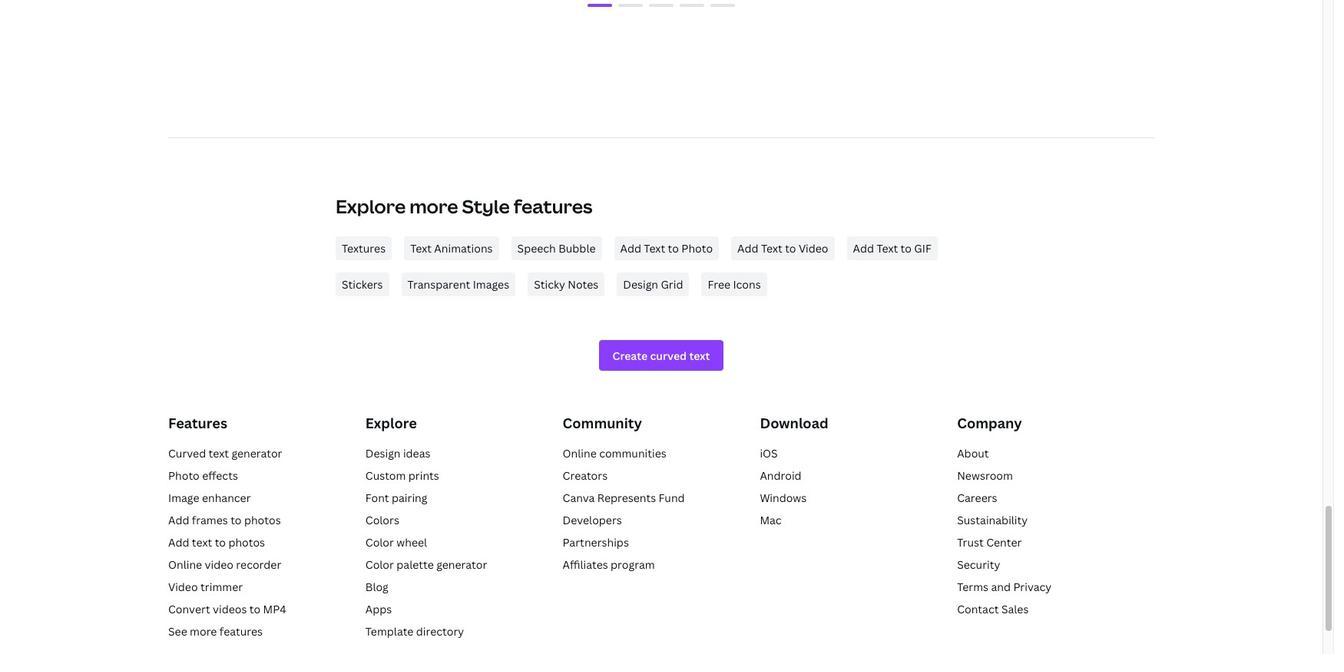 Task type: describe. For each thing, give the bounding box(es) containing it.
explore more style features
[[336, 194, 593, 219]]

text for add text to gif
[[877, 241, 898, 256]]

explore for explore more style features
[[336, 194, 406, 219]]

gif
[[915, 241, 932, 256]]

contact
[[958, 602, 999, 617]]

bubble
[[559, 241, 596, 256]]

effects
[[202, 468, 238, 483]]

text inside text animations link
[[410, 241, 432, 256]]

mp4
[[263, 602, 286, 617]]

blog link
[[366, 580, 389, 594]]

convert videos to mp4 link
[[168, 602, 286, 617]]

represents
[[598, 491, 656, 505]]

windows link
[[760, 491, 807, 505]]

video inside add text to video link
[[799, 241, 829, 256]]

security
[[958, 558, 1001, 572]]

features
[[168, 414, 227, 433]]

design for design ideas custom prints font pairing colors color wheel color palette generator blog apps template directory
[[366, 446, 401, 461]]

text for add text to photo
[[644, 241, 666, 256]]

notes
[[568, 278, 599, 292]]

1 color from the top
[[366, 535, 394, 550]]

developers link
[[563, 513, 622, 528]]

design grid link
[[617, 273, 690, 297]]

photo for curved text generator photo effects image enhancer add frames to photos add text to photos online video recorder video trimmer convert videos to mp4 see more features
[[168, 468, 200, 483]]

mac
[[760, 513, 782, 528]]

frames
[[192, 513, 228, 528]]

free icons
[[708, 278, 761, 292]]

sticky notes link
[[528, 273, 605, 297]]

font
[[366, 491, 389, 505]]

select a quotation tab list
[[339, 0, 984, 15]]

apps link
[[366, 602, 392, 617]]

community
[[563, 414, 642, 433]]

ios link
[[760, 446, 778, 461]]

recorder
[[236, 558, 281, 572]]

color palette generator link
[[366, 558, 487, 572]]

@curlyfrosista image
[[680, 4, 705, 7]]

see
[[168, 624, 187, 639]]

about
[[958, 446, 989, 461]]

design ideas link
[[366, 446, 431, 461]]

curved text generator link
[[168, 446, 282, 461]]

1 vertical spatial photos
[[229, 535, 265, 550]]

canva
[[563, 491, 595, 505]]

0 vertical spatial photos
[[244, 513, 281, 528]]

features inside curved text generator photo effects image enhancer add frames to photos add text to photos online video recorder video trimmer convert videos to mp4 see more features
[[220, 624, 263, 639]]

1 horizontal spatial features
[[514, 194, 593, 219]]

online inside curved text generator photo effects image enhancer add frames to photos add text to photos online video recorder video trimmer convert videos to mp4 see more features
[[168, 558, 202, 572]]

speech bubble
[[518, 241, 596, 256]]

speech bubble link
[[511, 237, 602, 261]]

photo for add text to photo
[[682, 241, 713, 256]]

newsroom link
[[958, 468, 1013, 483]]

text animations
[[410, 241, 493, 256]]

privacy
[[1014, 580, 1052, 594]]

stickers link
[[336, 273, 389, 297]]

custom prints link
[[366, 468, 439, 483]]

canva represents fund link
[[563, 491, 685, 505]]

@mahimagirdhar image
[[711, 4, 735, 7]]

about link
[[958, 446, 989, 461]]

custom
[[366, 468, 406, 483]]

sales
[[1002, 602, 1029, 617]]

trust center link
[[958, 535, 1022, 550]]

prints
[[409, 468, 439, 483]]

sustainability link
[[958, 513, 1028, 528]]

curved
[[168, 446, 206, 461]]

add for add text to gif
[[853, 241, 874, 256]]

design for design grid
[[623, 278, 659, 292]]

text for add text to video
[[761, 241, 783, 256]]

see more features link
[[168, 624, 263, 639]]

videos
[[213, 602, 247, 617]]

about newsroom careers sustainability trust center security terms and privacy contact sales
[[958, 446, 1052, 617]]

add text to gif link
[[847, 237, 938, 261]]

style
[[462, 194, 510, 219]]

add for add text to video
[[738, 241, 759, 256]]

colors
[[366, 513, 400, 528]]

android
[[760, 468, 802, 483]]

apps
[[366, 602, 392, 617]]

newsroom
[[958, 468, 1013, 483]]

and
[[992, 580, 1011, 594]]

mac link
[[760, 513, 782, 528]]

pairing
[[392, 491, 428, 505]]

text animations link
[[404, 237, 499, 261]]



Task type: vqa. For each thing, say whether or not it's contained in the screenshot.
the Apps link on the left bottom
yes



Task type: locate. For each thing, give the bounding box(es) containing it.
features down videos
[[220, 624, 263, 639]]

generator up "effects"
[[232, 446, 282, 461]]

developers
[[563, 513, 622, 528]]

0 vertical spatial explore
[[336, 194, 406, 219]]

text inside 'add text to gif' link
[[877, 241, 898, 256]]

1 vertical spatial photo
[[168, 468, 200, 483]]

online up video trimmer link
[[168, 558, 202, 572]]

text inside add text to video link
[[761, 241, 783, 256]]

partnerships link
[[563, 535, 629, 550]]

features
[[514, 194, 593, 219], [220, 624, 263, 639]]

color
[[366, 535, 394, 550], [366, 558, 394, 572]]

more inside curved text generator photo effects image enhancer add frames to photos add text to photos online video recorder video trimmer convert videos to mp4 see more features
[[190, 624, 217, 639]]

2 color from the top
[[366, 558, 394, 572]]

explore up design ideas link
[[366, 414, 417, 433]]

0 horizontal spatial video
[[168, 580, 198, 594]]

color wheel link
[[366, 535, 427, 550]]

icons
[[733, 278, 761, 292]]

1 horizontal spatial design
[[623, 278, 659, 292]]

text left gif
[[877, 241, 898, 256]]

blog
[[366, 580, 389, 594]]

wheel
[[397, 535, 427, 550]]

add text to gif
[[853, 241, 932, 256]]

transparent images
[[408, 278, 510, 292]]

@spotondomain image
[[619, 4, 643, 7]]

1 horizontal spatial online
[[563, 446, 597, 461]]

creators link
[[563, 468, 608, 483]]

0 horizontal spatial generator
[[232, 446, 282, 461]]

generator right palette
[[437, 558, 487, 572]]

online communities creators canva represents fund developers partnerships affiliates program
[[563, 446, 685, 572]]

transparent images link
[[402, 273, 516, 297]]

convert
[[168, 602, 210, 617]]

1 vertical spatial generator
[[437, 558, 487, 572]]

0 horizontal spatial more
[[190, 624, 217, 639]]

features up the speech bubble
[[514, 194, 593, 219]]

more up text animations
[[410, 194, 458, 219]]

1 vertical spatial design
[[366, 446, 401, 461]]

photo inside curved text generator photo effects image enhancer add frames to photos add text to photos online video recorder video trimmer convert videos to mp4 see more features
[[168, 468, 200, 483]]

sticky notes
[[534, 278, 599, 292]]

free icons link
[[702, 273, 767, 297]]

design grid
[[623, 278, 683, 292]]

1 horizontal spatial more
[[410, 194, 458, 219]]

template directory link
[[366, 624, 464, 639]]

0 horizontal spatial online
[[168, 558, 202, 572]]

center
[[987, 535, 1022, 550]]

font pairing link
[[366, 491, 428, 505]]

@igchef_andrewb image
[[649, 4, 674, 7]]

0 vertical spatial design
[[623, 278, 659, 292]]

affiliates program link
[[563, 558, 655, 572]]

company
[[958, 414, 1023, 433]]

textures link
[[336, 237, 392, 261]]

video trimmer link
[[168, 580, 243, 594]]

text up design grid link
[[644, 241, 666, 256]]

contact sales link
[[958, 602, 1029, 617]]

add text to video
[[738, 241, 829, 256]]

animations
[[434, 241, 493, 256]]

free
[[708, 278, 731, 292]]

fund
[[659, 491, 685, 505]]

partnerships
[[563, 535, 629, 550]]

add text to photo link
[[614, 237, 719, 261]]

explore up textures on the top
[[336, 194, 406, 219]]

to
[[668, 241, 679, 256], [785, 241, 796, 256], [901, 241, 912, 256], [231, 513, 242, 528], [215, 535, 226, 550], [250, 602, 261, 617]]

1 vertical spatial text
[[192, 535, 212, 550]]

design inside design ideas custom prints font pairing colors color wheel color palette generator blog apps template directory
[[366, 446, 401, 461]]

text
[[209, 446, 229, 461], [192, 535, 212, 550]]

1 vertical spatial features
[[220, 624, 263, 639]]

program
[[611, 558, 655, 572]]

sustainability
[[958, 513, 1028, 528]]

design up custom
[[366, 446, 401, 461]]

1 horizontal spatial video
[[799, 241, 829, 256]]

video
[[205, 558, 234, 572]]

enhancer
[[202, 491, 251, 505]]

0 vertical spatial features
[[514, 194, 593, 219]]

online video recorder link
[[168, 558, 281, 572]]

color down colors link at bottom left
[[366, 535, 394, 550]]

photo
[[682, 241, 713, 256], [168, 468, 200, 483]]

generator inside design ideas custom prints font pairing colors color wheel color palette generator blog apps template directory
[[437, 558, 487, 572]]

1 horizontal spatial photo
[[682, 241, 713, 256]]

photo up free
[[682, 241, 713, 256]]

text up transparent
[[410, 241, 432, 256]]

windows
[[760, 491, 807, 505]]

photos up recorder
[[229, 535, 265, 550]]

design
[[623, 278, 659, 292], [366, 446, 401, 461]]

1 text from the left
[[410, 241, 432, 256]]

0 horizontal spatial features
[[220, 624, 263, 639]]

0 horizontal spatial photo
[[168, 468, 200, 483]]

template
[[366, 624, 414, 639]]

creators
[[563, 468, 608, 483]]

text
[[410, 241, 432, 256], [644, 241, 666, 256], [761, 241, 783, 256], [877, 241, 898, 256]]

grid
[[661, 278, 683, 292]]

1 vertical spatial explore
[[366, 414, 417, 433]]

image
[[168, 491, 199, 505]]

1 horizontal spatial generator
[[437, 558, 487, 572]]

text down frames
[[192, 535, 212, 550]]

0 vertical spatial generator
[[232, 446, 282, 461]]

add for add text to photo
[[620, 241, 642, 256]]

explore for explore
[[366, 414, 417, 433]]

more
[[410, 194, 458, 219], [190, 624, 217, 639]]

ios android windows mac
[[760, 446, 807, 528]]

0 vertical spatial color
[[366, 535, 394, 550]]

colors link
[[366, 513, 400, 528]]

photos down the enhancer
[[244, 513, 281, 528]]

0 vertical spatial more
[[410, 194, 458, 219]]

online inside the online communities creators canva represents fund developers partnerships affiliates program
[[563, 446, 597, 461]]

@navneet4 image
[[588, 4, 612, 7]]

1 vertical spatial online
[[168, 558, 202, 572]]

sticky
[[534, 278, 565, 292]]

palette
[[397, 558, 434, 572]]

trust
[[958, 535, 984, 550]]

1 vertical spatial video
[[168, 580, 198, 594]]

android link
[[760, 468, 802, 483]]

design left grid
[[623, 278, 659, 292]]

directory
[[416, 624, 464, 639]]

careers
[[958, 491, 998, 505]]

transparent
[[408, 278, 470, 292]]

photo up image
[[168, 468, 200, 483]]

text inside add text to photo link
[[644, 241, 666, 256]]

0 horizontal spatial design
[[366, 446, 401, 461]]

stickers
[[342, 278, 383, 292]]

online up creators
[[563, 446, 597, 461]]

online communities link
[[563, 446, 667, 461]]

color up blog link at left
[[366, 558, 394, 572]]

text up "effects"
[[209, 446, 229, 461]]

1 vertical spatial more
[[190, 624, 217, 639]]

0 vertical spatial online
[[563, 446, 597, 461]]

add text to photo
[[620, 241, 713, 256]]

textures
[[342, 241, 386, 256]]

affiliates
[[563, 558, 608, 572]]

trimmer
[[201, 580, 243, 594]]

terms and privacy link
[[958, 580, 1052, 594]]

text up free icons link
[[761, 241, 783, 256]]

video inside curved text generator photo effects image enhancer add frames to photos add text to photos online video recorder video trimmer convert videos to mp4 see more features
[[168, 580, 198, 594]]

add text to photos link
[[168, 535, 265, 550]]

3 text from the left
[[761, 241, 783, 256]]

0 vertical spatial text
[[209, 446, 229, 461]]

4 text from the left
[[877, 241, 898, 256]]

download
[[760, 414, 829, 433]]

2 text from the left
[[644, 241, 666, 256]]

more right the see on the bottom
[[190, 624, 217, 639]]

0 vertical spatial video
[[799, 241, 829, 256]]

ios
[[760, 446, 778, 461]]

add frames to photos link
[[168, 513, 281, 528]]

online
[[563, 446, 597, 461], [168, 558, 202, 572]]

1 vertical spatial color
[[366, 558, 394, 572]]

0 vertical spatial photo
[[682, 241, 713, 256]]

ideas
[[403, 446, 431, 461]]

generator inside curved text generator photo effects image enhancer add frames to photos add text to photos online video recorder video trimmer convert videos to mp4 see more features
[[232, 446, 282, 461]]

photo effects link
[[168, 468, 238, 483]]



